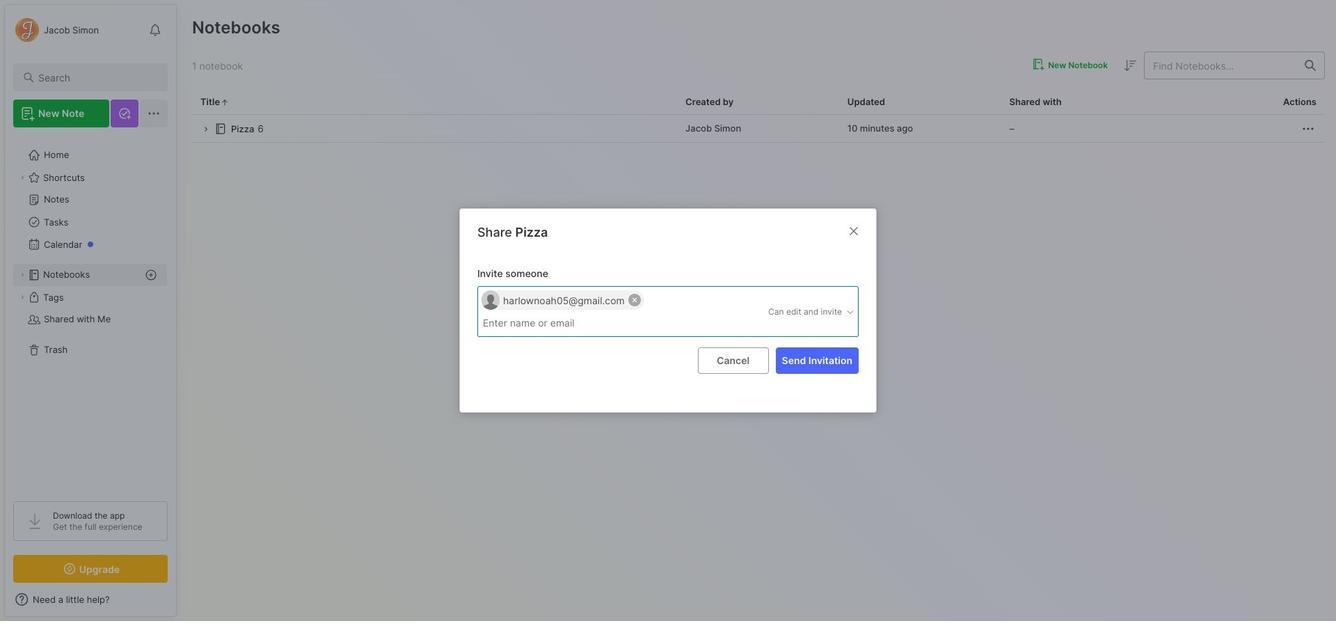 Task type: locate. For each thing, give the bounding box(es) containing it.
row
[[192, 115, 1326, 143]]

None search field
[[38, 69, 155, 86]]

expand notebooks image
[[18, 271, 26, 279]]

tree
[[5, 136, 176, 489]]

Add tag field
[[482, 315, 649, 331]]

main element
[[0, 0, 181, 621]]



Task type: describe. For each thing, give the bounding box(es) containing it.
tree inside main element
[[5, 136, 176, 489]]

Find Notebooks… text field
[[1145, 54, 1297, 77]]

none search field inside main element
[[38, 69, 155, 86]]

expand tags image
[[18, 293, 26, 302]]

Select permission field
[[742, 305, 856, 318]]

close image
[[846, 223, 863, 240]]

Search text field
[[38, 71, 155, 84]]



Task type: vqa. For each thing, say whether or not it's contained in the screenshot.
10 GB's Unlimited
no



